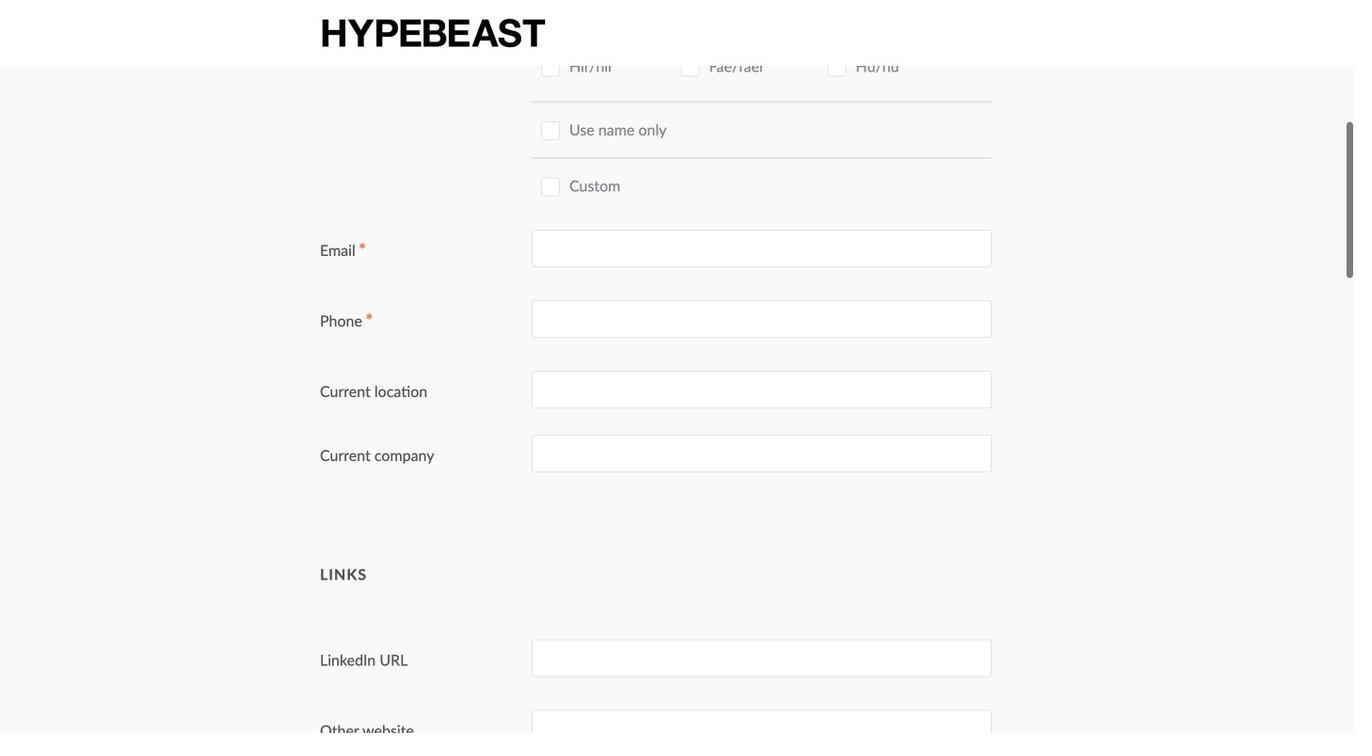 Task type: describe. For each thing, give the bounding box(es) containing it.
hypebeast logo image
[[320, 16, 547, 49]]



Task type: vqa. For each thing, say whether or not it's contained in the screenshot.
Hypebeast logo
yes



Task type: locate. For each thing, give the bounding box(es) containing it.
None text field
[[532, 300, 992, 338], [532, 435, 992, 473], [532, 710, 992, 733], [532, 300, 992, 338], [532, 435, 992, 473], [532, 710, 992, 733]]

None email field
[[532, 229, 992, 267]]

None checkbox
[[541, 4, 560, 23], [541, 58, 560, 77], [681, 58, 700, 77], [541, 177, 560, 196], [541, 4, 560, 23], [541, 58, 560, 77], [681, 58, 700, 77], [541, 177, 560, 196]]

None checkbox
[[681, 4, 700, 23], [828, 4, 846, 23], [828, 58, 846, 77], [541, 121, 560, 140], [681, 4, 700, 23], [828, 4, 846, 23], [828, 58, 846, 77], [541, 121, 560, 140]]

None text field
[[532, 371, 992, 408], [532, 639, 992, 677], [532, 371, 992, 408], [532, 639, 992, 677]]



